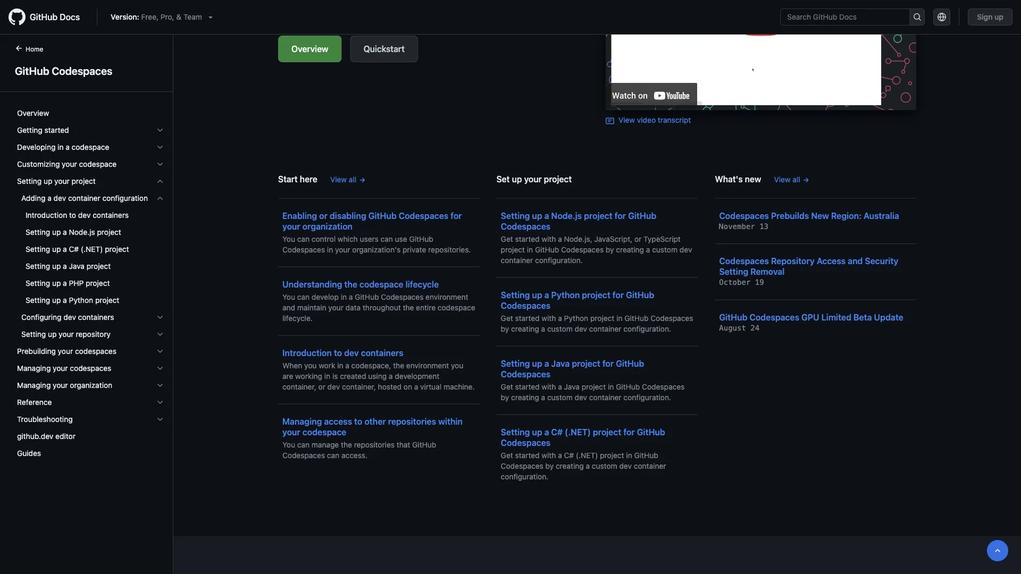 Task type: locate. For each thing, give the bounding box(es) containing it.
view right 'here'
[[331, 175, 347, 184]]

project
[[544, 174, 572, 184], [72, 177, 96, 186], [585, 211, 613, 221], [97, 228, 121, 237], [105, 245, 129, 254], [501, 245, 525, 254], [87, 262, 111, 271], [86, 279, 110, 288], [582, 290, 611, 300], [95, 296, 119, 305], [591, 314, 615, 323], [572, 359, 601, 369], [582, 383, 606, 391], [593, 427, 622, 438], [601, 451, 625, 460]]

prebuilding
[[17, 347, 56, 356]]

1 vertical spatial node.js
[[69, 228, 95, 237]]

by inside setting up a c# (.net) project for github codespaces get started with a c# (.net) project in github codespaces by creating a custom dev container configuration.
[[546, 462, 554, 471]]

your inside understanding the codespace lifecycle you can develop in a github codespaces environment and maintain your data throughout the entire codespace lifecycle.
[[329, 303, 344, 312]]

sc 9kayk9 0 image for setting up your project
[[156, 177, 164, 186]]

setting for setting up a c# (.net) project for github codespaces get started with a c# (.net) project in github codespaces by creating a custom dev container configuration.
[[501, 427, 530, 438]]

up inside setting up a java project for github codespaces get started with a java project in github codespaces by creating a custom dev container configuration.
[[532, 359, 543, 369]]

view all link up prebuilds
[[775, 174, 810, 185]]

managing up manage
[[283, 417, 322, 427]]

codespace,
[[352, 361, 391, 370]]

creating inside setting up a python project for github codespaces get started with a python project in github codespaces by creating a custom dev container configuration.
[[512, 325, 540, 333]]

0 horizontal spatial node.js
[[69, 228, 95, 237]]

to up work
[[334, 348, 342, 358]]

0 horizontal spatial view all
[[331, 175, 357, 184]]

2 horizontal spatial to
[[354, 417, 363, 427]]

setting for setting up a java project
[[26, 262, 50, 271]]

2 vertical spatial c#
[[565, 451, 574, 460]]

to inside introduction to dev containers when you work in a codespace, the environment you are working in is created using a development container, or dev container, hosted on a virtual machine.
[[334, 348, 342, 358]]

1 vertical spatial (.net)
[[565, 427, 591, 438]]

introduction to dev containers
[[26, 211, 129, 220]]

1 vertical spatial java
[[552, 359, 570, 369]]

0 vertical spatial (.net)
[[81, 245, 103, 254]]

data
[[346, 303, 361, 312]]

organization up the control
[[303, 221, 353, 232]]

organization
[[303, 221, 353, 232], [70, 381, 112, 390]]

sc 9kayk9 0 image for reference
[[156, 399, 164, 407]]

creating
[[617, 245, 645, 254], [512, 325, 540, 333], [512, 393, 540, 402], [556, 462, 584, 471]]

the up "access."
[[341, 441, 352, 450]]

by inside setting up a python project for github codespaces get started with a python project in github codespaces by creating a custom dev container configuration.
[[501, 325, 510, 333]]

0 horizontal spatial organization
[[70, 381, 112, 390]]

8 sc 9kayk9 0 image from the top
[[156, 399, 164, 407]]

0 horizontal spatial overview
[[17, 109, 49, 118]]

node.js,
[[565, 235, 593, 244]]

node.js up node.js,
[[552, 211, 582, 221]]

setting inside the setting up a node.js project link
[[26, 228, 50, 237]]

0 vertical spatial c#
[[69, 245, 79, 254]]

2 get from the top
[[501, 314, 514, 323]]

4 sc 9kayk9 0 image from the top
[[156, 314, 164, 322]]

containers
[[93, 211, 129, 220], [78, 313, 114, 322], [361, 348, 404, 358]]

setting for setting up your repository
[[21, 330, 46, 339]]

beta
[[854, 312, 873, 323]]

c# inside setting up a c# (.net) project link
[[69, 245, 79, 254]]

configuration
[[102, 194, 148, 203]]

codespaces inside codespaces prebuilds new region: australia november 13
[[720, 211, 770, 221]]

python for setting up a python project for github codespaces get started with a python project in github codespaces by creating a custom dev container configuration.
[[552, 290, 580, 300]]

container inside setting up a c# (.net) project for github codespaces get started with a c# (.net) project in github codespaces by creating a custom dev container configuration.
[[634, 462, 667, 471]]

overview
[[292, 44, 329, 54], [17, 109, 49, 118]]

up for setting up a python project
[[52, 296, 61, 305]]

for for setting up a node.js project for github codespaces
[[615, 211, 627, 221]]

organization down managing your codespaces dropdown button
[[70, 381, 112, 390]]

setting for setting up a java project for github codespaces get started with a java project in github codespaces by creating a custom dev container configuration.
[[501, 359, 530, 369]]

sc 9kayk9 0 image
[[156, 126, 164, 135], [156, 160, 164, 169], [156, 177, 164, 186], [156, 314, 164, 322], [156, 331, 164, 339], [156, 348, 164, 356], [156, 382, 164, 390], [156, 399, 164, 407]]

sc 9kayk9 0 image inside developing in a codespace dropdown button
[[156, 143, 164, 152]]

for inside setting up a java project for github codespaces get started with a java project in github codespaces by creating a custom dev container configuration.
[[603, 359, 614, 369]]

new
[[746, 174, 762, 184]]

docs
[[60, 12, 80, 22]]

up inside setting up a c# (.net) project for github codespaces get started with a c# (.net) project in github codespaces by creating a custom dev container configuration.
[[532, 427, 543, 438]]

setting for setting up a c# (.net) project
[[26, 245, 50, 254]]

started for setting up a python project for github codespaces
[[516, 314, 540, 323]]

1 horizontal spatial view all link
[[775, 174, 810, 185]]

sc 9kayk9 0 image
[[156, 143, 164, 152], [156, 194, 164, 203], [156, 365, 164, 373], [156, 416, 164, 424]]

you up lifecycle.
[[283, 293, 295, 302]]

sc 9kayk9 0 image inside adding a dev container configuration dropdown button
[[156, 194, 164, 203]]

organization inside dropdown button
[[70, 381, 112, 390]]

python
[[552, 290, 580, 300], [69, 296, 93, 305], [565, 314, 589, 323]]

java for setting up a java project
[[69, 262, 85, 271]]

disabling
[[330, 211, 367, 221]]

up for setting up a node.js project for github codespaces get started with a node.js, javascript, or typescript project in github codespaces by creating a custom dev container configuration.
[[532, 211, 543, 221]]

6 sc 9kayk9 0 image from the top
[[156, 348, 164, 356]]

reference button
[[13, 394, 169, 411]]

1 you from the left
[[305, 361, 317, 370]]

0 vertical spatial or
[[319, 211, 328, 221]]

(.net) for setting up a c# (.net) project
[[81, 245, 103, 254]]

introduction down adding
[[26, 211, 67, 220]]

1 horizontal spatial you
[[451, 361, 464, 370]]

up inside "dropdown button"
[[44, 177, 52, 186]]

1 all from the left
[[349, 175, 357, 184]]

java inside setting up a java project link
[[69, 262, 85, 271]]

setting for setting up a python project for github codespaces get started with a python project in github codespaces by creating a custom dev container configuration.
[[501, 290, 530, 300]]

you left manage
[[283, 441, 295, 450]]

to inside managing access to other repositories within your codespace you can manage the repositories that github codespaces can access.
[[354, 417, 363, 427]]

containers up repository
[[78, 313, 114, 322]]

2 vertical spatial to
[[354, 417, 363, 427]]

repositories up "access."
[[354, 441, 395, 450]]

setting up a c# (.net) project link
[[13, 241, 169, 258]]

7 sc 9kayk9 0 image from the top
[[156, 382, 164, 390]]

1 horizontal spatial container,
[[342, 383, 376, 391]]

up for setting up a c# (.net) project
[[52, 245, 61, 254]]

0 horizontal spatial all
[[349, 175, 357, 184]]

in inside setting up a c# (.net) project for github codespaces get started with a c# (.net) project in github codespaces by creating a custom dev container configuration.
[[627, 451, 633, 460]]

java
[[69, 262, 85, 271], [552, 359, 570, 369], [565, 383, 580, 391]]

1 horizontal spatial c#
[[552, 427, 563, 438]]

1 horizontal spatial overview
[[292, 44, 329, 54]]

sc 9kayk9 0 image inside managing your codespaces dropdown button
[[156, 365, 164, 373]]

overview inside the "github codespaces" element
[[17, 109, 49, 118]]

lifecycle.
[[283, 314, 313, 323]]

update
[[875, 312, 904, 323]]

view
[[619, 116, 636, 125], [331, 175, 347, 184], [775, 175, 791, 184]]

managing for codespaces
[[17, 364, 51, 373]]

all
[[349, 175, 357, 184], [793, 175, 801, 184]]

codespaces down repository
[[75, 347, 117, 356]]

the up data
[[345, 279, 358, 290]]

is
[[333, 372, 338, 381]]

adding a dev container configuration element
[[9, 190, 173, 309], [9, 207, 173, 309]]

develop
[[312, 293, 339, 302]]

environment up entire
[[426, 293, 469, 302]]

configuration. inside setting up a node.js project for github codespaces get started with a node.js, javascript, or typescript project in github codespaces by creating a custom dev container configuration.
[[536, 256, 583, 265]]

you inside enabling or disabling github codespaces for your organization you can control which users can use github codespaces in your organization's private repositories.
[[283, 235, 295, 244]]

with inside setting up a python project for github codespaces get started with a python project in github codespaces by creating a custom dev container configuration.
[[542, 314, 556, 323]]

2 vertical spatial (.net)
[[576, 451, 599, 460]]

access
[[817, 256, 846, 266]]

0 horizontal spatial view all link
[[331, 174, 366, 185]]

view right the new
[[775, 175, 791, 184]]

node.js inside setting up a node.js project for github codespaces get started with a node.js, javascript, or typescript project in github codespaces by creating a custom dev container configuration.
[[552, 211, 582, 221]]

up inside setting up a node.js project for github codespaces get started with a node.js, javascript, or typescript project in github codespaces by creating a custom dev container configuration.
[[532, 211, 543, 221]]

node.js inside adding a dev container configuration element
[[69, 228, 95, 237]]

1 adding a dev container configuration element from the top
[[9, 190, 173, 309]]

get inside setting up a node.js project for github codespaces get started with a node.js, javascript, or typescript project in github codespaces by creating a custom dev container configuration.
[[501, 235, 514, 244]]

you
[[305, 361, 317, 370], [451, 361, 464, 370]]

configuring
[[21, 313, 61, 322]]

2 vertical spatial containers
[[361, 348, 404, 358]]

access.
[[342, 451, 368, 460]]

view all right 'here'
[[331, 175, 357, 184]]

view all right the new
[[775, 175, 801, 184]]

with inside setting up a java project for github codespaces get started with a java project in github codespaces by creating a custom dev container configuration.
[[542, 383, 556, 391]]

1 horizontal spatial organization
[[303, 221, 353, 232]]

python for setting up a python project
[[69, 296, 93, 305]]

managing inside managing access to other repositories within your codespace you can manage the repositories that github codespaces can access.
[[283, 417, 322, 427]]

setting up your project element
[[9, 173, 173, 343], [9, 190, 173, 343]]

the up "development"
[[393, 361, 405, 370]]

to left other
[[354, 417, 363, 427]]

in inside setting up a python project for github codespaces get started with a python project in github codespaces by creating a custom dev container configuration.
[[617, 314, 623, 323]]

2 sc 9kayk9 0 image from the top
[[156, 194, 164, 203]]

container, down created
[[342, 383, 376, 391]]

3 sc 9kayk9 0 image from the top
[[156, 177, 164, 186]]

0 horizontal spatial view
[[331, 175, 347, 184]]

sc 9kayk9 0 image inside customizing your codespace dropdown button
[[156, 160, 164, 169]]

project inside the setting up a node.js project link
[[97, 228, 121, 237]]

configuring dev containers button
[[13, 309, 169, 326]]

in inside dropdown button
[[58, 143, 64, 152]]

or down working on the left of the page
[[319, 383, 326, 391]]

1 vertical spatial you
[[283, 293, 295, 302]]

1 get from the top
[[501, 235, 514, 244]]

with for java
[[542, 383, 556, 391]]

view all for what's new
[[775, 175, 801, 184]]

2 view all link from the left
[[775, 174, 810, 185]]

environment inside understanding the codespace lifecycle you can develop in a github codespaces environment and maintain your data throughout the entire codespace lifecycle.
[[426, 293, 469, 302]]

view right link icon
[[619, 116, 636, 125]]

0 vertical spatial environment
[[426, 293, 469, 302]]

1 vertical spatial organization
[[70, 381, 112, 390]]

started for setting up a node.js project for github codespaces
[[516, 235, 540, 244]]

can left manage
[[297, 441, 310, 450]]

setting up a java project for github codespaces get started with a java project in github codespaces by creating a custom dev container configuration.
[[501, 359, 685, 402]]

setting up a node.js project for github codespaces get started with a node.js, javascript, or typescript project in github codespaces by creating a custom dev container configuration.
[[501, 211, 693, 265]]

2 adding a dev container configuration element from the top
[[9, 207, 173, 309]]

node.js up "setting up a c# (.net) project"
[[69, 228, 95, 237]]

1 vertical spatial introduction
[[283, 348, 332, 358]]

august
[[720, 324, 747, 333]]

which
[[338, 235, 358, 244]]

node.js for setting up a node.js project
[[69, 228, 95, 237]]

1 horizontal spatial node.js
[[552, 211, 582, 221]]

1 you from the top
[[283, 235, 295, 244]]

3 with from the top
[[542, 383, 556, 391]]

github inside understanding the codespace lifecycle you can develop in a github codespaces environment and maintain your data throughout the entire codespace lifecycle.
[[355, 293, 379, 302]]

2 you from the top
[[283, 293, 295, 302]]

use
[[395, 235, 408, 244]]

containers up codespace,
[[361, 348, 404, 358]]

new
[[812, 211, 830, 221]]

sc 9kayk9 0 image inside "getting started" dropdown button
[[156, 126, 164, 135]]

1 vertical spatial to
[[334, 348, 342, 358]]

sc 9kayk9 0 image for adding a dev container configuration
[[156, 194, 164, 203]]

understanding the codespace lifecycle you can develop in a github codespaces environment and maintain your data throughout the entire codespace lifecycle.
[[283, 279, 476, 323]]

github.dev
[[17, 432, 53, 441]]

up for setting up your project
[[44, 177, 52, 186]]

started inside setting up a java project for github codespaces get started with a java project in github codespaces by creating a custom dev container configuration.
[[516, 383, 540, 391]]

setting inside setting up a java project link
[[26, 262, 50, 271]]

you down "enabling"
[[283, 235, 295, 244]]

can
[[297, 235, 310, 244], [381, 235, 393, 244], [297, 293, 310, 302], [297, 441, 310, 450], [327, 451, 340, 460]]

up inside dropdown button
[[48, 330, 57, 339]]

started for setting up a java project for github codespaces
[[516, 383, 540, 391]]

0 vertical spatial you
[[283, 235, 295, 244]]

development
[[395, 372, 440, 381]]

0 vertical spatial codespaces
[[75, 347, 117, 356]]

0 vertical spatial managing
[[17, 364, 51, 373]]

2 vertical spatial or
[[319, 383, 326, 391]]

2 vertical spatial managing
[[283, 417, 322, 427]]

work
[[319, 361, 336, 370]]

environment up "development"
[[407, 361, 449, 370]]

setting inside setting up a node.js project for github codespaces get started with a node.js, javascript, or typescript project in github codespaces by creating a custom dev container configuration.
[[501, 211, 530, 221]]

2 view all from the left
[[775, 175, 801, 184]]

1 vertical spatial or
[[635, 235, 642, 244]]

all up disabling
[[349, 175, 357, 184]]

javascript,
[[595, 235, 633, 244]]

1 with from the top
[[542, 235, 556, 244]]

setting inside setting up a c# (.net) project for github codespaces get started with a c# (.net) project in github codespaces by creating a custom dev container configuration.
[[501, 427, 530, 438]]

container, down working on the left of the page
[[283, 383, 317, 391]]

editor
[[55, 432, 76, 441]]

codespaces inside understanding the codespace lifecycle you can develop in a github codespaces environment and maintain your data throughout the entire codespace lifecycle.
[[381, 293, 424, 302]]

developing in a codespace
[[17, 143, 109, 152]]

setting up a python project for github codespaces get started with a python project in github codespaces by creating a custom dev container configuration.
[[501, 290, 694, 333]]

5 sc 9kayk9 0 image from the top
[[156, 331, 164, 339]]

codespaces for managing your codespaces
[[70, 364, 111, 373]]

or up the control
[[319, 211, 328, 221]]

codespace
[[72, 143, 109, 152], [79, 160, 117, 169], [360, 279, 404, 290], [438, 303, 476, 312], [303, 427, 347, 438]]

or left typescript
[[635, 235, 642, 244]]

sc 9kayk9 0 image inside prebuilding your codespaces dropdown button
[[156, 348, 164, 356]]

a inside "link"
[[63, 279, 67, 288]]

to up setting up a node.js project
[[69, 211, 76, 220]]

c#
[[69, 245, 79, 254], [552, 427, 563, 438], [565, 451, 574, 460]]

getting started
[[17, 126, 69, 135]]

0 vertical spatial organization
[[303, 221, 353, 232]]

1 vertical spatial managing
[[17, 381, 51, 390]]

codespaces
[[75, 347, 117, 356], [70, 364, 111, 373]]

view for enabling or disabling github codespaces for your organization
[[331, 175, 347, 184]]

repositories.
[[429, 245, 471, 254]]

1 sc 9kayk9 0 image from the top
[[156, 126, 164, 135]]

guides link
[[13, 446, 169, 463]]

github codespaces
[[15, 64, 112, 77]]

setting inside setting up your project "dropdown button"
[[17, 177, 42, 186]]

repository
[[772, 256, 815, 266]]

1 vertical spatial environment
[[407, 361, 449, 370]]

github.dev editor
[[17, 432, 76, 441]]

setting inside setting up a java project for github codespaces get started with a java project in github codespaces by creating a custom dev container configuration.
[[501, 359, 530, 369]]

0 vertical spatial to
[[69, 211, 76, 220]]

managing for organization
[[17, 381, 51, 390]]

set up your project
[[497, 174, 572, 184]]

in
[[58, 143, 64, 152], [327, 245, 333, 254], [527, 245, 533, 254], [341, 293, 347, 302], [617, 314, 623, 323], [338, 361, 344, 370], [325, 372, 331, 381], [608, 383, 614, 391], [627, 451, 633, 460]]

getting
[[17, 126, 42, 135]]

4 with from the top
[[542, 451, 556, 460]]

None search field
[[781, 9, 926, 26]]

to inside adding a dev container configuration element
[[69, 211, 76, 220]]

codespace down "getting started" dropdown button on the top left of page
[[72, 143, 109, 152]]

0 vertical spatial node.js
[[552, 211, 582, 221]]

1 container, from the left
[[283, 383, 317, 391]]

1 vertical spatial overview
[[17, 109, 49, 118]]

sc 9kayk9 0 image for setting up your repository
[[156, 331, 164, 339]]

your inside "dropdown button"
[[54, 177, 70, 186]]

0 vertical spatial java
[[69, 262, 85, 271]]

1 vertical spatial c#
[[552, 427, 563, 438]]

3 get from the top
[[501, 383, 514, 391]]

on
[[404, 383, 413, 391]]

quickstart
[[364, 44, 405, 54]]

introduction inside adding a dev container configuration element
[[26, 211, 67, 220]]

your
[[62, 160, 77, 169], [525, 174, 542, 184], [54, 177, 70, 186], [283, 221, 301, 232], [335, 245, 351, 254], [329, 303, 344, 312], [59, 330, 74, 339], [58, 347, 73, 356], [53, 364, 68, 373], [53, 381, 68, 390], [283, 427, 301, 438]]

can left use
[[381, 235, 393, 244]]

1 setting up your project element from the top
[[9, 173, 173, 343]]

container inside setting up a python project for github codespaces get started with a python project in github codespaces by creating a custom dev container configuration.
[[590, 325, 622, 333]]

java for setting up a java project for github codespaces get started with a java project in github codespaces by creating a custom dev container configuration.
[[552, 359, 570, 369]]

view video transcript link
[[606, 116, 692, 125]]

your inside managing access to other repositories within your codespace you can manage the repositories that github codespaces can access.
[[283, 427, 301, 438]]

0 horizontal spatial you
[[305, 361, 317, 370]]

codespaces repository access and security setting removal october 19
[[720, 256, 899, 287]]

the left entire
[[403, 303, 414, 312]]

manage
[[312, 441, 339, 450]]

configuration. inside setting up a python project for github codespaces get started with a python project in github codespaces by creating a custom dev container configuration.
[[624, 325, 672, 333]]

containers for introduction to dev containers
[[93, 211, 129, 220]]

in inside understanding the codespace lifecycle you can develop in a github codespaces environment and maintain your data throughout the entire codespace lifecycle.
[[341, 293, 347, 302]]

tooltip
[[988, 541, 1009, 562]]

2 with from the top
[[542, 314, 556, 323]]

0 vertical spatial and
[[849, 256, 864, 266]]

1 horizontal spatial overview link
[[278, 36, 342, 62]]

project inside "setting up a python project" link
[[95, 296, 119, 305]]

python inside the "github codespaces" element
[[69, 296, 93, 305]]

1 vertical spatial and
[[283, 303, 295, 312]]

managing up the reference
[[17, 381, 51, 390]]

3 sc 9kayk9 0 image from the top
[[156, 365, 164, 373]]

2 vertical spatial you
[[283, 441, 295, 450]]

(.net)
[[81, 245, 103, 254], [565, 427, 591, 438], [576, 451, 599, 460]]

custom
[[653, 245, 678, 254], [548, 325, 573, 333], [548, 393, 573, 402], [592, 462, 618, 471]]

you inside managing access to other repositories within your codespace you can manage the repositories that github codespaces can access.
[[283, 441, 295, 450]]

developing
[[17, 143, 56, 152]]

1 vertical spatial overview link
[[13, 105, 169, 122]]

1 vertical spatial codespaces
[[70, 364, 111, 373]]

0 vertical spatial overview
[[292, 44, 329, 54]]

enabling
[[283, 211, 317, 221]]

up for setting up a java project
[[52, 262, 61, 271]]

containers down configuration
[[93, 211, 129, 220]]

and right access
[[849, 256, 864, 266]]

setting for setting up a node.js project
[[26, 228, 50, 237]]

introduction inside introduction to dev containers when you work in a codespace, the environment you are working in is created using a development container, or dev container, hosted on a virtual machine.
[[283, 348, 332, 358]]

1 horizontal spatial and
[[849, 256, 864, 266]]

all for disabling
[[349, 175, 357, 184]]

and up lifecycle.
[[283, 303, 295, 312]]

sc 9kayk9 0 image inside setting up your project "dropdown button"
[[156, 177, 164, 186]]

managing down prebuilding
[[17, 364, 51, 373]]

github codespaces link
[[13, 63, 160, 79]]

setting inside the setting up your repository dropdown button
[[21, 330, 46, 339]]

up for setting up your repository
[[48, 330, 57, 339]]

environment for containers
[[407, 361, 449, 370]]

setting inside setting up a c# (.net) project link
[[26, 245, 50, 254]]

1 horizontal spatial view
[[619, 116, 636, 125]]

setting inside setting up a python project for github codespaces get started with a python project in github codespaces by creating a custom dev container configuration.
[[501, 290, 530, 300]]

get for setting up a python project for github codespaces
[[501, 314, 514, 323]]

codespaces down prebuilding your codespaces dropdown button at the bottom left
[[70, 364, 111, 373]]

up inside setting up a python project for github codespaces get started with a python project in github codespaces by creating a custom dev container configuration.
[[532, 290, 543, 300]]

containers for introduction to dev containers when you work in a codespace, the environment you are working in is created using a development container, or dev container, hosted on a virtual machine.
[[361, 348, 404, 358]]

1 vertical spatial containers
[[78, 313, 114, 322]]

managing your codespaces
[[17, 364, 111, 373]]

introduction for introduction to dev containers when you work in a codespace, the environment you are working in is created using a development container, or dev container, hosted on a virtual machine.
[[283, 348, 332, 358]]

0 horizontal spatial and
[[283, 303, 295, 312]]

get inside setting up a python project for github codespaces get started with a python project in github codespaces by creating a custom dev container configuration.
[[501, 314, 514, 323]]

up for setting up a c# (.net) project for github codespaces get started with a c# (.net) project in github codespaces by creating a custom dev container configuration.
[[532, 427, 543, 438]]

0 horizontal spatial introduction
[[26, 211, 67, 220]]

19
[[756, 278, 765, 287]]

you up 'machine.'
[[451, 361, 464, 370]]

within
[[439, 417, 463, 427]]

4 get from the top
[[501, 451, 514, 460]]

october 19 element
[[720, 278, 765, 287]]

1 horizontal spatial view all
[[775, 175, 801, 184]]

0 horizontal spatial to
[[69, 211, 76, 220]]

started inside setting up a node.js project for github codespaces get started with a node.js, javascript, or typescript project in github codespaces by creating a custom dev container configuration.
[[516, 235, 540, 244]]

introduction to dev containers link
[[13, 207, 169, 224]]

sc 9kayk9 0 image inside troubleshooting dropdown button
[[156, 416, 164, 424]]

up for set up your project
[[512, 174, 522, 184]]

1 sc 9kayk9 0 image from the top
[[156, 143, 164, 152]]

home link
[[11, 44, 60, 55]]

view all for start here
[[331, 175, 357, 184]]

for inside enabling or disabling github codespaces for your organization you can control which users can use github codespaces in your organization's private repositories.
[[451, 211, 462, 221]]

1 horizontal spatial to
[[334, 348, 342, 358]]

1 view all from the left
[[331, 175, 357, 184]]

up for sign up
[[995, 13, 1004, 21]]

1 horizontal spatial all
[[793, 175, 801, 184]]

0 horizontal spatial container,
[[283, 383, 317, 391]]

when
[[283, 361, 303, 370]]

2 setting up your project element from the top
[[9, 190, 173, 343]]

view all link up disabling
[[331, 174, 366, 185]]

2 horizontal spatial view
[[775, 175, 791, 184]]

0 horizontal spatial c#
[[69, 245, 79, 254]]

0 vertical spatial introduction
[[26, 211, 67, 220]]

1 horizontal spatial introduction
[[283, 348, 332, 358]]

reference
[[17, 398, 52, 407]]

2 horizontal spatial c#
[[565, 451, 574, 460]]

introduction up when on the bottom left of the page
[[283, 348, 332, 358]]

3 you from the top
[[283, 441, 295, 450]]

introduction
[[26, 211, 67, 220], [283, 348, 332, 358]]

2 all from the left
[[793, 175, 801, 184]]

or
[[319, 211, 328, 221], [635, 235, 642, 244], [319, 383, 326, 391]]

link image
[[606, 117, 615, 125]]

you
[[283, 235, 295, 244], [283, 293, 295, 302], [283, 441, 295, 450]]

1 view all link from the left
[[331, 174, 366, 185]]

creating inside setting up a java project for github codespaces get started with a java project in github codespaces by creating a custom dev container configuration.
[[512, 393, 540, 402]]

4 sc 9kayk9 0 image from the top
[[156, 416, 164, 424]]

repositories up that
[[388, 417, 437, 427]]

view all link
[[331, 174, 366, 185], [775, 174, 810, 185]]

you up working on the left of the page
[[305, 361, 317, 370]]

sc 9kayk9 0 image inside 'configuring dev containers' dropdown button
[[156, 314, 164, 322]]

all up prebuilds
[[793, 175, 801, 184]]

for inside setting up a c# (.net) project for github codespaces get started with a c# (.net) project in github codespaces by creating a custom dev container configuration.
[[624, 427, 635, 438]]

view all link for what's new
[[775, 174, 810, 185]]

can up maintain
[[297, 293, 310, 302]]

managing your codespaces button
[[13, 360, 169, 377]]

codespace up manage
[[303, 427, 347, 438]]

throughout
[[363, 303, 401, 312]]

introduction to dev containers when you work in a codespace, the environment you are working in is created using a development container, or dev container, hosted on a virtual machine.
[[283, 348, 475, 391]]

0 vertical spatial containers
[[93, 211, 129, 220]]

2 sc 9kayk9 0 image from the top
[[156, 160, 164, 169]]



Task type: describe. For each thing, give the bounding box(es) containing it.
dev inside setting up a java project for github codespaces get started with a java project in github codespaces by creating a custom dev container configuration.
[[575, 393, 588, 402]]

started inside "getting started" dropdown button
[[44, 126, 69, 135]]

setting up a java project link
[[13, 258, 169, 275]]

project inside setting up a c# (.net) project link
[[105, 245, 129, 254]]

codespaces inside github codespaces gpu limited beta update august 24
[[750, 312, 800, 323]]

php
[[69, 279, 84, 288]]

setting up a java project
[[26, 262, 111, 271]]

all for new
[[793, 175, 801, 184]]

and inside codespaces repository access and security setting removal october 19
[[849, 256, 864, 266]]

customizing your codespace button
[[13, 156, 169, 173]]

up for setting up a java project for github codespaces get started with a java project in github codespaces by creating a custom dev container configuration.
[[532, 359, 543, 369]]

Search GitHub Docs search field
[[781, 9, 910, 25]]

get for setting up a node.js project for github codespaces
[[501, 235, 514, 244]]

setting up your project button
[[13, 173, 169, 190]]

dev inside setting up a python project for github codespaces get started with a python project in github codespaces by creating a custom dev container configuration.
[[575, 325, 588, 333]]

setting for setting up your project
[[17, 177, 42, 186]]

github.dev editor link
[[13, 428, 169, 446]]

with for python
[[542, 314, 556, 323]]

view all link for start here
[[331, 174, 366, 185]]

the inside managing access to other repositories within your codespace you can manage the repositories that github codespaces can access.
[[341, 441, 352, 450]]

triangle down image
[[206, 13, 215, 21]]

or inside introduction to dev containers when you work in a codespace, the environment you are working in is created using a development container, or dev container, hosted on a virtual machine.
[[319, 383, 326, 391]]

github codespaces gpu limited beta update august 24
[[720, 312, 904, 333]]

github docs
[[30, 12, 80, 22]]

project inside the setting up a php project "link"
[[86, 279, 110, 288]]

custom inside setting up a node.js project for github codespaces get started with a node.js, javascript, or typescript project in github codespaces by creating a custom dev container configuration.
[[653, 245, 678, 254]]

setting up a node.js project
[[26, 228, 121, 237]]

github docs link
[[9, 9, 88, 26]]

getting started button
[[13, 122, 169, 139]]

codespace inside managing access to other repositories within your codespace you can manage the repositories that github codespaces can access.
[[303, 427, 347, 438]]

in inside enabling or disabling github codespaces for your organization you can control which users can use github codespaces in your organization's private repositories.
[[327, 245, 333, 254]]

virtual
[[421, 383, 442, 391]]

or inside enabling or disabling github codespaces for your organization you can control which users can use github codespaces in your organization's private repositories.
[[319, 211, 328, 221]]

containers inside dropdown button
[[78, 313, 114, 322]]

setting up a c# (.net) project for github codespaces get started with a c# (.net) project in github codespaces by creating a custom dev container configuration.
[[501, 427, 667, 481]]

using
[[368, 372, 387, 381]]

up for setting up a node.js project
[[52, 228, 61, 237]]

environment for lifecycle
[[426, 293, 469, 302]]

setting inside codespaces repository access and security setting removal october 19
[[720, 267, 749, 277]]

scroll to top image
[[994, 547, 1003, 556]]

sign up link
[[969, 9, 1013, 26]]

setting for setting up a node.js project for github codespaces get started with a node.js, javascript, or typescript project in github codespaces by creating a custom dev container configuration.
[[501, 211, 530, 221]]

setting up a php project
[[26, 279, 110, 288]]

0 vertical spatial overview link
[[278, 36, 342, 62]]

search image
[[914, 13, 922, 21]]

up for setting up a php project
[[52, 279, 61, 288]]

codespaces prebuilds new region: australia november 13
[[720, 211, 900, 231]]

setting up a node.js project link
[[13, 224, 169, 241]]

setting up your project element containing setting up your project
[[9, 173, 173, 343]]

and inside understanding the codespace lifecycle you can develop in a github codespaces environment and maintain your data throughout the entire codespace lifecycle.
[[283, 303, 295, 312]]

codespaces for prebuilding your codespaces
[[75, 347, 117, 356]]

introduction for introduction to dev containers
[[26, 211, 67, 220]]

(.net) for setting up a c# (.net) project for github codespaces get started with a c# (.net) project in github codespaces by creating a custom dev container configuration.
[[565, 427, 591, 438]]

troubleshooting button
[[13, 411, 169, 428]]

to for introduction to dev containers when you work in a codespace, the environment you are working in is created using a development container, or dev container, hosted on a virtual machine.
[[334, 348, 342, 358]]

24
[[751, 324, 760, 333]]

prebuilds
[[772, 211, 810, 221]]

project inside setting up your project "dropdown button"
[[72, 177, 96, 186]]

custom inside setting up a c# (.net) project for github codespaces get started with a c# (.net) project in github codespaces by creating a custom dev container configuration.
[[592, 462, 618, 471]]

2 container, from the left
[[342, 383, 376, 391]]

setting up a c# (.net) project
[[26, 245, 129, 254]]

by inside setting up a node.js project for github codespaces get started with a node.js, javascript, or typescript project in github codespaces by creating a custom dev container configuration.
[[606, 245, 615, 254]]

github codespaces element
[[0, 43, 174, 574]]

setting for setting up a python project
[[26, 296, 50, 305]]

2 vertical spatial java
[[565, 383, 580, 391]]

select language: current language is english image
[[939, 13, 947, 21]]

get inside setting up a c# (.net) project for github codespaces get started with a c# (.net) project in github codespaces by creating a custom dev container configuration.
[[501, 451, 514, 460]]

november
[[720, 222, 756, 231]]

entire
[[416, 303, 436, 312]]

hosted
[[378, 383, 402, 391]]

codespace up "throughout"
[[360, 279, 404, 290]]

configuration. inside setting up a java project for github codespaces get started with a java project in github codespaces by creating a custom dev container configuration.
[[624, 393, 672, 402]]

organization's
[[353, 245, 401, 254]]

quickstart link
[[351, 36, 418, 62]]

gpu
[[802, 312, 820, 323]]

a inside understanding the codespace lifecycle you can develop in a github codespaces environment and maintain your data throughout the entire codespace lifecycle.
[[349, 293, 353, 302]]

for for enabling or disabling github codespaces for your organization
[[451, 211, 462, 221]]

organization inside enabling or disabling github codespaces for your organization you can control which users can use github codespaces in your organization's private repositories.
[[303, 221, 353, 232]]

started inside setting up a c# (.net) project for github codespaces get started with a c# (.net) project in github codespaces by creating a custom dev container configuration.
[[516, 451, 540, 460]]

control
[[312, 235, 336, 244]]

setting up your project element containing adding a dev container configuration
[[9, 190, 173, 343]]

setting for setting up a php project
[[26, 279, 50, 288]]

custom inside setting up a python project for github codespaces get started with a python project in github codespaces by creating a custom dev container configuration.
[[548, 325, 573, 333]]

configuration. inside setting up a c# (.net) project for github codespaces get started with a c# (.net) project in github codespaces by creating a custom dev container configuration.
[[501, 473, 549, 481]]

lifecycle
[[406, 279, 439, 290]]

2 you from the left
[[451, 361, 464, 370]]

what's
[[716, 174, 743, 184]]

configuring dev containers
[[21, 313, 114, 322]]

view for codespaces prebuilds new region: australia
[[775, 175, 791, 184]]

&
[[176, 13, 182, 21]]

maintain
[[297, 303, 327, 312]]

project inside setting up a java project link
[[87, 262, 111, 271]]

creating inside setting up a node.js project for github codespaces get started with a node.js, javascript, or typescript project in github codespaces by creating a custom dev container configuration.
[[617, 245, 645, 254]]

sc 9kayk9 0 image for prebuilding your codespaces
[[156, 348, 164, 356]]

are
[[283, 372, 293, 381]]

sc 9kayk9 0 image for getting started
[[156, 126, 164, 135]]

0 vertical spatial repositories
[[388, 417, 437, 427]]

prebuilding your codespaces
[[17, 347, 117, 356]]

github inside github codespaces gpu limited beta update august 24
[[720, 312, 748, 323]]

october
[[720, 278, 751, 287]]

other
[[365, 417, 386, 427]]

sc 9kayk9 0 image for developing in a codespace
[[156, 143, 164, 152]]

container inside setting up a java project for github codespaces get started with a java project in github codespaces by creating a custom dev container configuration.
[[590, 393, 622, 402]]

creating inside setting up a c# (.net) project for github codespaces get started with a c# (.net) project in github codespaces by creating a custom dev container configuration.
[[556, 462, 584, 471]]

container inside setting up a node.js project for github codespaces get started with a node.js, javascript, or typescript project in github codespaces by creating a custom dev container configuration.
[[501, 256, 534, 265]]

in inside setting up a java project for github codespaces get started with a java project in github codespaces by creating a custom dev container configuration.
[[608, 383, 614, 391]]

can inside understanding the codespace lifecycle you can develop in a github codespaces environment and maintain your data throughout the entire codespace lifecycle.
[[297, 293, 310, 302]]

removal
[[751, 267, 785, 277]]

codespaces inside managing access to other repositories within your codespace you can manage the repositories that github codespaces can access.
[[283, 451, 325, 460]]

dev inside dropdown button
[[64, 313, 76, 322]]

august 24 element
[[720, 324, 760, 333]]

get for setting up a java project for github codespaces
[[501, 383, 514, 391]]

set
[[497, 174, 510, 184]]

for for setting up a java project for github codespaces
[[603, 359, 614, 369]]

pro,
[[161, 13, 174, 21]]

sc 9kayk9 0 image for managing your organization
[[156, 382, 164, 390]]

team
[[184, 13, 202, 21]]

with inside setting up a c# (.net) project for github codespaces get started with a c# (.net) project in github codespaces by creating a custom dev container configuration.
[[542, 451, 556, 460]]

up for setting up a python project for github codespaces get started with a python project in github codespaces by creating a custom dev container configuration.
[[532, 290, 543, 300]]

australia
[[864, 211, 900, 221]]

custom inside setting up a java project for github codespaces get started with a java project in github codespaces by creating a custom dev container configuration.
[[548, 393, 573, 402]]

container inside dropdown button
[[68, 194, 100, 203]]

setting up your project
[[17, 177, 96, 186]]

dev inside setting up a c# (.net) project for github codespaces get started with a c# (.net) project in github codespaces by creating a custom dev container configuration.
[[620, 462, 632, 471]]

adding a dev container configuration element containing adding a dev container configuration
[[9, 190, 173, 309]]

setting up a python project
[[26, 296, 119, 305]]

to for introduction to dev containers
[[69, 211, 76, 220]]

you for enabling or disabling github codespaces for your organization
[[283, 235, 295, 244]]

sc 9kayk9 0 image for customizing your codespace
[[156, 160, 164, 169]]

can left the control
[[297, 235, 310, 244]]

understanding
[[283, 279, 342, 290]]

13
[[760, 222, 769, 231]]

1 vertical spatial repositories
[[354, 441, 395, 450]]

github inside managing access to other repositories within your codespace you can manage the repositories that github codespaces can access.
[[413, 441, 437, 450]]

customizing
[[17, 160, 60, 169]]

in inside setting up a node.js project for github codespaces get started with a node.js, javascript, or typescript project in github codespaces by creating a custom dev container configuration.
[[527, 245, 533, 254]]

c# for setting up a c# (.net) project for github codespaces get started with a c# (.net) project in github codespaces by creating a custom dev container configuration.
[[552, 427, 563, 438]]

managing access to other repositories within your codespace you can manage the repositories that github codespaces can access.
[[283, 417, 463, 460]]

sc 9kayk9 0 image for managing your codespaces
[[156, 365, 164, 373]]

limited
[[822, 312, 852, 323]]

codespace right entire
[[438, 303, 476, 312]]

the inside introduction to dev containers when you work in a codespace, the environment you are working in is created using a development container, or dev container, hosted on a virtual machine.
[[393, 361, 405, 370]]

adding a dev container configuration element containing introduction to dev containers
[[9, 207, 173, 309]]

free,
[[141, 13, 159, 21]]

adding a dev container configuration
[[21, 194, 148, 203]]

region:
[[832, 211, 862, 221]]

dev inside setting up a node.js project for github codespaces get started with a node.js, javascript, or typescript project in github codespaces by creating a custom dev container configuration.
[[680, 245, 693, 254]]

here
[[300, 174, 318, 184]]

prebuilding your codespaces button
[[13, 343, 169, 360]]

enabling or disabling github codespaces for your organization you can control which users can use github codespaces in your organization's private repositories.
[[283, 211, 471, 254]]

with for node.js
[[542, 235, 556, 244]]

november 13 element
[[720, 222, 769, 231]]

can down manage
[[327, 451, 340, 460]]

0 horizontal spatial overview link
[[13, 105, 169, 122]]

home
[[26, 45, 43, 53]]

you for managing access to other repositories within your codespace
[[283, 441, 295, 450]]

managing for to
[[283, 417, 322, 427]]

by inside setting up a java project for github codespaces get started with a java project in github codespaces by creating a custom dev container configuration.
[[501, 393, 510, 402]]

or inside setting up a node.js project for github codespaces get started with a node.js, javascript, or typescript project in github codespaces by creating a custom dev container configuration.
[[635, 235, 642, 244]]

sc 9kayk9 0 image for troubleshooting
[[156, 416, 164, 424]]

for for setting up a python project for github codespaces
[[613, 290, 624, 300]]

security
[[866, 256, 899, 266]]

setting up your repository
[[21, 330, 111, 339]]

you inside understanding the codespace lifecycle you can develop in a github codespaces environment and maintain your data throughout the entire codespace lifecycle.
[[283, 293, 295, 302]]

dev inside dropdown button
[[54, 194, 66, 203]]

node.js for setting up a node.js project for github codespaces get started with a node.js, javascript, or typescript project in github codespaces by creating a custom dev container configuration.
[[552, 211, 582, 221]]

sc 9kayk9 0 image for configuring dev containers
[[156, 314, 164, 322]]

codespaces inside codespaces repository access and security setting removal october 19
[[720, 256, 770, 266]]

c# for setting up a c# (.net) project
[[69, 245, 79, 254]]

codespace down developing in a codespace dropdown button
[[79, 160, 117, 169]]

managing your organization
[[17, 381, 112, 390]]

sign
[[978, 13, 993, 21]]



Task type: vqa. For each thing, say whether or not it's contained in the screenshot.


